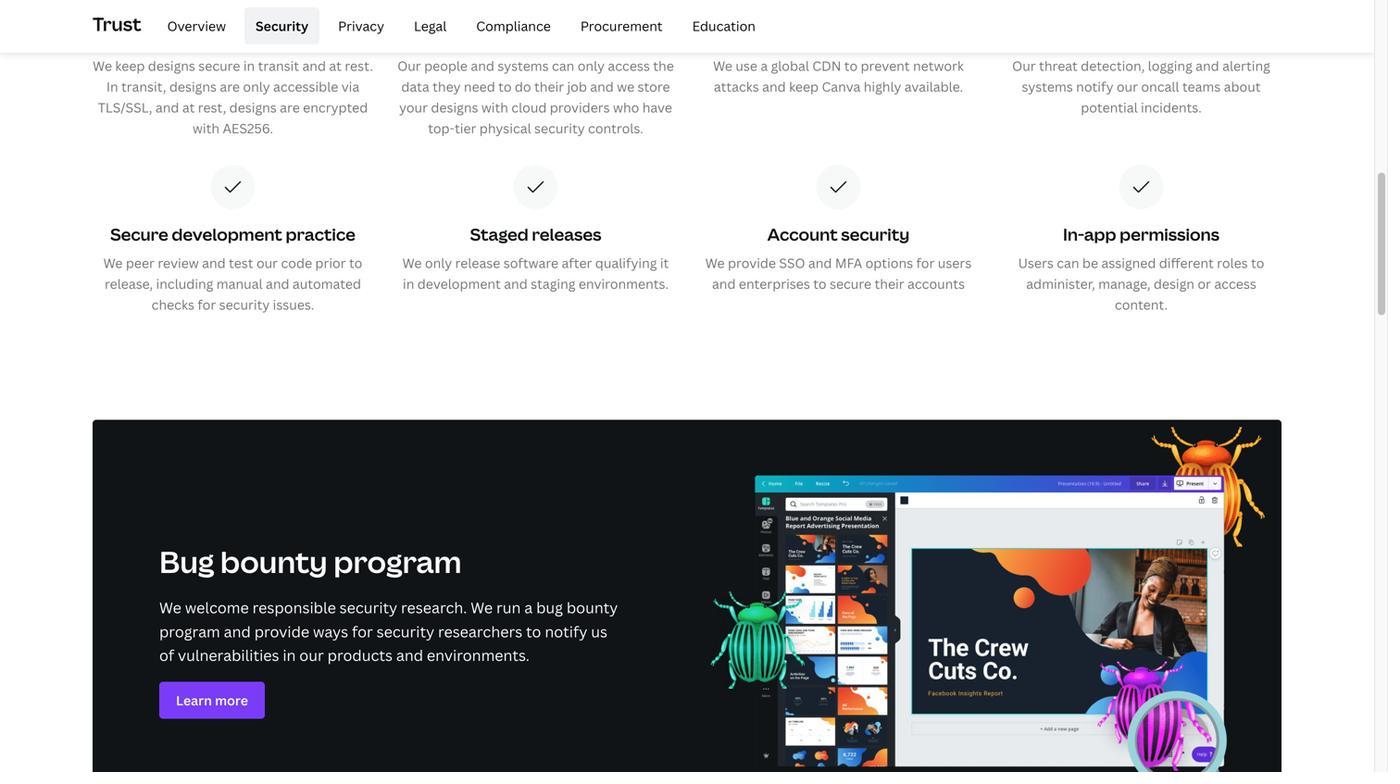 Task type: vqa. For each thing, say whether or not it's contained in the screenshot.
seasoning
no



Task type: describe. For each thing, give the bounding box(es) containing it.
for inside secure development practice we peer review and test our code prior to release, including manual and automated checks for security issues.
[[198, 296, 216, 314]]

after
[[562, 254, 592, 272]]

to inside we welcome responsible security research. we run a bug bounty program and provide ways for security researchers to notify us of vulnerabilities in our products and environments.
[[526, 622, 541, 642]]

available.
[[905, 78, 963, 95]]

and up vulnerabilities
[[224, 622, 251, 642]]

and right the products at the bottom left of page
[[396, 645, 423, 665]]

run
[[496, 598, 521, 618]]

procurement
[[581, 17, 663, 35]]

our inside data security our people and systems can only access the data they need to do their job and we store your designs with cloud providers who have top-tier physical security controls.
[[398, 57, 421, 75]]

teams
[[1183, 78, 1221, 95]]

only inside staged releases we only release software after qualifying it in development and staging environments.
[[425, 254, 452, 272]]

rest,
[[198, 99, 226, 116]]

cloud
[[512, 99, 547, 116]]

security up job
[[523, 26, 592, 48]]

secure inside encryption we keep designs secure in transit and at rest. in transit, designs are only accessible via tls/ssl, and at rest, designs are encrypted with aes256.
[[198, 57, 240, 75]]

notify inside we welcome responsible security research. we run a bug bounty program and provide ways for security researchers to notify us of vulnerabilities in our products and environments.
[[545, 622, 588, 642]]

products
[[328, 645, 393, 665]]

threat
[[1039, 57, 1078, 75]]

education
[[692, 17, 756, 35]]

compliance link
[[465, 7, 562, 44]]

security
[[256, 17, 309, 35]]

have
[[643, 99, 672, 116]]

access inside in-app permissions users can be assigned different roles to administer, manage, design or access content.
[[1215, 275, 1257, 293]]

security up ways
[[340, 598, 397, 618]]

encryption we keep designs secure in transit and at rest. in transit, designs are only accessible via tls/ssl, and at rest, designs are encrypted with aes256.
[[93, 26, 373, 137]]

privacy link
[[327, 7, 395, 44]]

we up researchers
[[471, 598, 493, 618]]

and up need
[[471, 57, 495, 75]]

0 vertical spatial are
[[220, 78, 240, 95]]

staged releases we only release software after qualifying it in development and staging environments.
[[403, 223, 669, 293]]

in
[[106, 78, 118, 95]]

bug
[[536, 598, 563, 618]]

top-
[[428, 119, 455, 137]]

it
[[660, 254, 669, 272]]

checks
[[152, 296, 194, 314]]

designs up aes256.
[[229, 99, 277, 116]]

incidents.
[[1141, 99, 1202, 116]]

practice
[[286, 223, 356, 246]]

for inside the account security we provide sso and mfa options for users and enterprises to secure their accounts
[[917, 254, 935, 272]]

roles
[[1217, 254, 1248, 272]]

ways
[[313, 622, 348, 642]]

sso
[[779, 254, 805, 272]]

secure
[[110, 223, 168, 246]]

accessible
[[273, 78, 338, 95]]

we
[[617, 78, 635, 95]]

trust
[[93, 11, 141, 36]]

tier
[[455, 119, 476, 137]]

tls/ssl,
[[98, 99, 152, 116]]

rest.
[[345, 57, 373, 75]]

designs up the rest,
[[169, 78, 217, 95]]

we inside staged releases we only release software after qualifying it in development and staging environments.
[[403, 254, 422, 272]]

development inside secure development practice we peer review and test our code prior to release, including manual and automated checks for security issues.
[[172, 223, 282, 246]]

people
[[424, 57, 468, 75]]

designs up the 'transit,'
[[148, 57, 195, 75]]

and down the 'transit,'
[[156, 99, 179, 116]]

and left test
[[202, 254, 226, 272]]

need
[[464, 78, 495, 95]]

release
[[455, 254, 501, 272]]

providers
[[550, 99, 610, 116]]

our inside we welcome responsible security research. we run a bug bounty program and provide ways for security researchers to notify us of vulnerabilities in our products and environments.
[[299, 645, 324, 665]]

transit,
[[121, 78, 166, 95]]

provide inside we welcome responsible security research. we run a bug bounty program and provide ways for security researchers to notify us of vulnerabilities in our products and environments.
[[254, 622, 310, 642]]

job
[[567, 78, 587, 95]]

attacks
[[714, 78, 759, 95]]

users
[[938, 254, 972, 272]]

our threat detection, logging and alerting systems notify our oncall teams about potential incidents.
[[1013, 57, 1271, 116]]

manual
[[217, 275, 263, 293]]

test
[[229, 254, 253, 272]]

to inside in-app permissions users can be assigned different roles to administer, manage, design or access content.
[[1251, 254, 1265, 272]]

global
[[771, 57, 809, 75]]

we inside the account security we provide sso and mfa options for users and enterprises to secure their accounts
[[706, 254, 725, 272]]

security down providers
[[534, 119, 585, 137]]

we welcome responsible security research. we run a bug bounty program and provide ways for security researchers to notify us of vulnerabilities in our products and environments.
[[159, 598, 618, 665]]

staging
[[531, 275, 576, 293]]

with inside encryption we keep designs secure in transit and at rest. in transit, designs are only accessible via tls/ssl, and at rest, designs are encrypted with aes256.
[[193, 119, 220, 137]]

environments. inside we welcome responsible security research. we run a bug bounty program and provide ways for security researchers to notify us of vulnerabilities in our products and environments.
[[427, 645, 530, 665]]

staged
[[470, 223, 529, 246]]

provide inside the account security we provide sso and mfa options for users and enterprises to secure their accounts
[[728, 254, 776, 272]]

design
[[1154, 275, 1195, 293]]

systems inside data security our people and systems can only access the data they need to do their job and we store your designs with cloud providers who have top-tier physical security controls.
[[498, 57, 549, 75]]

overview link
[[156, 7, 237, 44]]

prevent
[[861, 57, 910, 75]]

and up issues.
[[266, 275, 289, 293]]

program inside we welcome responsible security research. we run a bug bounty program and provide ways for security researchers to notify us of vulnerabilities in our products and environments.
[[159, 622, 220, 642]]

welcome
[[185, 598, 249, 618]]

research.
[[401, 598, 467, 618]]

compliance
[[476, 17, 551, 35]]

mfa
[[835, 254, 863, 272]]

and left we
[[590, 78, 614, 95]]

our for practice
[[257, 254, 278, 272]]

do
[[515, 78, 531, 95]]

software
[[504, 254, 559, 272]]

manage,
[[1099, 275, 1151, 293]]

procurement link
[[569, 7, 674, 44]]

review
[[158, 254, 199, 272]]

accounts
[[908, 275, 965, 293]]

a inside we welcome responsible security research. we run a bug bounty program and provide ways for security researchers to notify us of vulnerabilities in our products and environments.
[[525, 598, 533, 618]]

with inside data security our people and systems can only access the data they need to do their job and we store your designs with cloud providers who have top-tier physical security controls.
[[482, 99, 508, 116]]

app
[[1084, 223, 1117, 246]]

in-app permissions users can be assigned different roles to administer, manage, design or access content.
[[1019, 223, 1265, 314]]

your
[[399, 99, 428, 116]]

legal
[[414, 17, 447, 35]]

researchers
[[438, 622, 523, 642]]

the
[[653, 57, 674, 75]]

and up accessible
[[302, 57, 326, 75]]

responsible
[[253, 598, 336, 618]]

keep inside encryption we keep designs secure in transit and at rest. in transit, designs are only accessible via tls/ssl, and at rest, designs are encrypted with aes256.
[[115, 57, 145, 75]]

via
[[342, 78, 360, 95]]

us
[[591, 622, 608, 642]]

security down the research. in the left of the page
[[377, 622, 435, 642]]

secure inside the account security we provide sso and mfa options for users and enterprises to secure their accounts
[[830, 275, 872, 293]]

1 vertical spatial are
[[280, 99, 300, 116]]

in inside encryption we keep designs secure in transit and at rest. in transit, designs are only accessible via tls/ssl, and at rest, designs are encrypted with aes256.
[[243, 57, 255, 75]]

1 vertical spatial at
[[182, 99, 195, 116]]

oncall
[[1142, 78, 1180, 95]]

encrypted
[[303, 99, 368, 116]]

store
[[638, 78, 670, 95]]

and inside our threat detection, logging and alerting systems notify our oncall teams about potential incidents.
[[1196, 57, 1220, 75]]

in inside we welcome responsible security research. we run a bug bounty program and provide ways for security researchers to notify us of vulnerabilities in our products and environments.
[[283, 645, 296, 665]]



Task type: locate. For each thing, give the bounding box(es) containing it.
secure down mfa
[[830, 275, 872, 293]]

0 vertical spatial systems
[[498, 57, 549, 75]]

program
[[334, 542, 462, 582], [159, 622, 220, 642]]

1 vertical spatial access
[[1215, 275, 1257, 293]]

who
[[613, 99, 639, 116]]

access down roles
[[1215, 275, 1257, 293]]

content.
[[1115, 296, 1168, 314]]

1 vertical spatial bounty
[[567, 598, 618, 618]]

detection,
[[1081, 57, 1145, 75]]

1 horizontal spatial are
[[280, 99, 300, 116]]

releases
[[532, 223, 602, 246]]

0 horizontal spatial notify
[[545, 622, 588, 642]]

0 horizontal spatial our
[[257, 254, 278, 272]]

0 horizontal spatial secure
[[198, 57, 240, 75]]

aes256.
[[223, 119, 273, 137]]

security link
[[245, 7, 320, 44]]

only left the release
[[425, 254, 452, 272]]

our inside our threat detection, logging and alerting systems notify our oncall teams about potential incidents.
[[1117, 78, 1138, 95]]

a
[[761, 57, 768, 75], [525, 598, 533, 618]]

secure
[[198, 57, 240, 75], [830, 275, 872, 293]]

can up job
[[552, 57, 575, 75]]

0 horizontal spatial keep
[[115, 57, 145, 75]]

overview
[[167, 17, 226, 35]]

1 vertical spatial provide
[[254, 622, 310, 642]]

data
[[480, 26, 520, 48]]

we up release,
[[103, 254, 123, 272]]

bug
[[159, 542, 214, 582]]

access up we
[[608, 57, 650, 75]]

keep inside we use a global cdn to prevent network attacks and keep canva highly available.
[[789, 78, 819, 95]]

program up the research. in the left of the page
[[334, 542, 462, 582]]

or
[[1198, 275, 1212, 293]]

1 vertical spatial a
[[525, 598, 533, 618]]

notify up potential
[[1076, 78, 1114, 95]]

1 horizontal spatial notify
[[1076, 78, 1114, 95]]

data
[[401, 78, 430, 95]]

development inside staged releases we only release software after qualifying it in development and staging environments.
[[418, 275, 501, 293]]

1 vertical spatial keep
[[789, 78, 819, 95]]

0 vertical spatial environments.
[[579, 275, 669, 293]]

and right sso
[[809, 254, 832, 272]]

security up options
[[841, 223, 910, 246]]

can inside in-app permissions users can be assigned different roles to administer, manage, design or access content.
[[1057, 254, 1080, 272]]

1 horizontal spatial provide
[[728, 254, 776, 272]]

0 horizontal spatial only
[[243, 78, 270, 95]]

0 horizontal spatial environments.
[[427, 645, 530, 665]]

0 horizontal spatial can
[[552, 57, 575, 75]]

0 horizontal spatial are
[[220, 78, 240, 95]]

1 horizontal spatial with
[[482, 99, 508, 116]]

0 vertical spatial keep
[[115, 57, 145, 75]]

can inside data security our people and systems can only access the data they need to do their job and we store your designs with cloud providers who have top-tier physical security controls.
[[552, 57, 575, 75]]

a right run on the left
[[525, 598, 533, 618]]

controls.
[[588, 119, 644, 137]]

and down software
[[504, 275, 528, 293]]

designs inside data security our people and systems can only access the data they need to do their job and we store your designs with cloud providers who have top-tier physical security controls.
[[431, 99, 478, 116]]

their down options
[[875, 275, 905, 293]]

our up data
[[398, 57, 421, 75]]

security inside secure development practice we peer review and test our code prior to release, including manual and automated checks for security issues.
[[219, 296, 270, 314]]

0 horizontal spatial a
[[525, 598, 533, 618]]

systems
[[498, 57, 549, 75], [1022, 78, 1073, 95]]

program up of
[[159, 622, 220, 642]]

a right use
[[761, 57, 768, 75]]

be
[[1083, 254, 1099, 272]]

can up administer,
[[1057, 254, 1080, 272]]

0 vertical spatial access
[[608, 57, 650, 75]]

potential
[[1081, 99, 1138, 116]]

our
[[1117, 78, 1138, 95], [257, 254, 278, 272], [299, 645, 324, 665]]

and inside staged releases we only release software after qualifying it in development and staging environments.
[[504, 275, 528, 293]]

1 horizontal spatial program
[[334, 542, 462, 582]]

0 vertical spatial can
[[552, 57, 575, 75]]

0 vertical spatial provide
[[728, 254, 776, 272]]

use
[[736, 57, 758, 75]]

0 vertical spatial only
[[578, 57, 605, 75]]

provide
[[728, 254, 776, 272], [254, 622, 310, 642]]

to down bug
[[526, 622, 541, 642]]

0 vertical spatial their
[[534, 78, 564, 95]]

we left welcome
[[159, 598, 181, 618]]

with up physical
[[482, 99, 508, 116]]

menu bar
[[149, 7, 767, 44]]

designs
[[148, 57, 195, 75], [169, 78, 217, 95], [229, 99, 277, 116], [431, 99, 478, 116]]

to inside we use a global cdn to prevent network attacks and keep canva highly available.
[[845, 57, 858, 75]]

0 horizontal spatial development
[[172, 223, 282, 246]]

about
[[1224, 78, 1261, 95]]

0 vertical spatial program
[[334, 542, 462, 582]]

1 horizontal spatial for
[[352, 622, 373, 642]]

their
[[534, 78, 564, 95], [875, 275, 905, 293]]

to
[[845, 57, 858, 75], [498, 78, 512, 95], [349, 254, 363, 272], [1251, 254, 1265, 272], [813, 275, 827, 293], [526, 622, 541, 642]]

to inside secure development practice we peer review and test our code prior to release, including manual and automated checks for security issues.
[[349, 254, 363, 272]]

vulnerabilities
[[178, 645, 279, 665]]

systems inside our threat detection, logging and alerting systems notify our oncall teams about potential incidents.
[[1022, 78, 1073, 95]]

transit
[[258, 57, 299, 75]]

bounty inside we welcome responsible security research. we run a bug bounty program and provide ways for security researchers to notify us of vulnerabilities in our products and environments.
[[567, 598, 618, 618]]

account security we provide sso and mfa options for users and enterprises to secure their accounts
[[706, 223, 972, 293]]

1 vertical spatial secure
[[830, 275, 872, 293]]

1 horizontal spatial secure
[[830, 275, 872, 293]]

and
[[302, 57, 326, 75], [471, 57, 495, 75], [1196, 57, 1220, 75], [590, 78, 614, 95], [762, 78, 786, 95], [156, 99, 179, 116], [202, 254, 226, 272], [809, 254, 832, 272], [266, 275, 289, 293], [504, 275, 528, 293], [712, 275, 736, 293], [224, 622, 251, 642], [396, 645, 423, 665]]

1 vertical spatial environments.
[[427, 645, 530, 665]]

they
[[433, 78, 461, 95]]

keep up the 'transit,'
[[115, 57, 145, 75]]

1 horizontal spatial our
[[1013, 57, 1036, 75]]

and up teams
[[1196, 57, 1220, 75]]

1 vertical spatial can
[[1057, 254, 1080, 272]]

0 vertical spatial a
[[761, 57, 768, 75]]

to right enterprises
[[813, 275, 827, 293]]

1 vertical spatial in
[[403, 275, 414, 293]]

in left transit
[[243, 57, 255, 75]]

1 vertical spatial systems
[[1022, 78, 1073, 95]]

are
[[220, 78, 240, 95], [280, 99, 300, 116]]

0 horizontal spatial their
[[534, 78, 564, 95]]

we left use
[[713, 57, 733, 75]]

their inside the account security we provide sso and mfa options for users and enterprises to secure their accounts
[[875, 275, 905, 293]]

qualifying
[[595, 254, 657, 272]]

our left threat
[[1013, 57, 1036, 75]]

network
[[913, 57, 964, 75]]

only up job
[[578, 57, 605, 75]]

we inside we use a global cdn to prevent network attacks and keep canva highly available.
[[713, 57, 733, 75]]

bounty up "responsible" on the left
[[220, 542, 328, 582]]

to inside data security our people and systems can only access the data they need to do their job and we store your designs with cloud providers who have top-tier physical security controls.
[[498, 78, 512, 95]]

are down accessible
[[280, 99, 300, 116]]

0 horizontal spatial provide
[[254, 622, 310, 642]]

we inside encryption we keep designs secure in transit and at rest. in transit, designs are only accessible via tls/ssl, and at rest, designs are encrypted with aes256.
[[93, 57, 112, 75]]

provide down "responsible" on the left
[[254, 622, 310, 642]]

systems up do
[[498, 57, 549, 75]]

secure down the encryption on the top of the page
[[198, 57, 240, 75]]

2 our from the left
[[1013, 57, 1036, 75]]

our inside secure development practice we peer review and test our code prior to release, including manual and automated checks for security issues.
[[257, 254, 278, 272]]

code
[[281, 254, 312, 272]]

1 vertical spatial development
[[418, 275, 501, 293]]

0 vertical spatial bounty
[[220, 542, 328, 582]]

access
[[608, 57, 650, 75], [1215, 275, 1257, 293]]

1 horizontal spatial in
[[283, 645, 296, 665]]

0 horizontal spatial in
[[243, 57, 255, 75]]

to up canva
[[845, 57, 858, 75]]

for down including on the left
[[198, 296, 216, 314]]

development down the release
[[418, 275, 501, 293]]

only inside data security our people and systems can only access the data they need to do their job and we store your designs with cloud providers who have top-tier physical security controls.
[[578, 57, 605, 75]]

keep
[[115, 57, 145, 75], [789, 78, 819, 95]]

designs down they
[[431, 99, 478, 116]]

0 vertical spatial for
[[917, 254, 935, 272]]

development up test
[[172, 223, 282, 246]]

0 horizontal spatial with
[[193, 119, 220, 137]]

2 horizontal spatial only
[[578, 57, 605, 75]]

our for detection,
[[1117, 78, 1138, 95]]

at left "rest."
[[329, 57, 342, 75]]

in right the automated
[[403, 275, 414, 293]]

0 vertical spatial notify
[[1076, 78, 1114, 95]]

1 horizontal spatial only
[[425, 254, 452, 272]]

our right test
[[257, 254, 278, 272]]

to left do
[[498, 78, 512, 95]]

at left the rest,
[[182, 99, 195, 116]]

bounty up us
[[567, 598, 618, 618]]

logging
[[1148, 57, 1193, 75]]

access inside data security our people and systems can only access the data they need to do their job and we store your designs with cloud providers who have top-tier physical security controls.
[[608, 57, 650, 75]]

2 vertical spatial in
[[283, 645, 296, 665]]

assigned
[[1102, 254, 1156, 272]]

and left enterprises
[[712, 275, 736, 293]]

0 vertical spatial in
[[243, 57, 255, 75]]

to right prior
[[349, 254, 363, 272]]

menu bar containing overview
[[149, 7, 767, 44]]

environments. down qualifying
[[579, 275, 669, 293]]

security down "manual"
[[219, 296, 270, 314]]

are up the rest,
[[220, 78, 240, 95]]

with down the rest,
[[193, 119, 220, 137]]

users
[[1019, 254, 1054, 272]]

only down transit
[[243, 78, 270, 95]]

their inside data security our people and systems can only access the data they need to do their job and we store your designs with cloud providers who have top-tier physical security controls.
[[534, 78, 564, 95]]

can
[[552, 57, 575, 75], [1057, 254, 1080, 272]]

1 vertical spatial only
[[243, 78, 270, 95]]

only
[[578, 57, 605, 75], [243, 78, 270, 95], [425, 254, 452, 272]]

a inside we use a global cdn to prevent network attacks and keep canva highly available.
[[761, 57, 768, 75]]

release,
[[105, 275, 153, 293]]

and inside we use a global cdn to prevent network attacks and keep canva highly available.
[[762, 78, 786, 95]]

1 vertical spatial program
[[159, 622, 220, 642]]

1 horizontal spatial their
[[875, 275, 905, 293]]

peer
[[126, 254, 155, 272]]

including
[[156, 275, 213, 293]]

0 horizontal spatial at
[[182, 99, 195, 116]]

of
[[159, 645, 174, 665]]

2 vertical spatial for
[[352, 622, 373, 642]]

in-
[[1063, 223, 1084, 246]]

our down ways
[[299, 645, 324, 665]]

provide up enterprises
[[728, 254, 776, 272]]

prior
[[315, 254, 346, 272]]

0 horizontal spatial for
[[198, 296, 216, 314]]

administer,
[[1026, 275, 1096, 293]]

2 horizontal spatial our
[[1117, 78, 1138, 95]]

1 horizontal spatial bounty
[[567, 598, 618, 618]]

only inside encryption we keep designs secure in transit and at rest. in transit, designs are only accessible via tls/ssl, and at rest, designs are encrypted with aes256.
[[243, 78, 270, 95]]

keep down global
[[789, 78, 819, 95]]

privacy
[[338, 17, 384, 35]]

1 horizontal spatial a
[[761, 57, 768, 75]]

with
[[482, 99, 508, 116], [193, 119, 220, 137]]

issues.
[[273, 296, 314, 314]]

options
[[866, 254, 913, 272]]

cdn
[[813, 57, 841, 75]]

we right it
[[706, 254, 725, 272]]

automated
[[293, 275, 361, 293]]

0 horizontal spatial access
[[608, 57, 650, 75]]

0 vertical spatial our
[[1117, 78, 1138, 95]]

systems down threat
[[1022, 78, 1073, 95]]

1 horizontal spatial access
[[1215, 275, 1257, 293]]

permissions
[[1120, 223, 1220, 246]]

highly
[[864, 78, 902, 95]]

0 horizontal spatial systems
[[498, 57, 549, 75]]

2 horizontal spatial in
[[403, 275, 414, 293]]

2 vertical spatial our
[[299, 645, 324, 665]]

2 horizontal spatial for
[[917, 254, 935, 272]]

at
[[329, 57, 342, 75], [182, 99, 195, 116]]

their right do
[[534, 78, 564, 95]]

to inside the account security we provide sso and mfa options for users and enterprises to secure their accounts
[[813, 275, 827, 293]]

0 horizontal spatial our
[[398, 57, 421, 75]]

and down global
[[762, 78, 786, 95]]

environments. inside staged releases we only release software after qualifying it in development and staging environments.
[[579, 275, 669, 293]]

for up the products at the bottom left of page
[[352, 622, 373, 642]]

1 horizontal spatial can
[[1057, 254, 1080, 272]]

we up in
[[93, 57, 112, 75]]

environments. down researchers
[[427, 645, 530, 665]]

in down "responsible" on the left
[[283, 645, 296, 665]]

0 vertical spatial at
[[329, 57, 342, 75]]

1 horizontal spatial environments.
[[579, 275, 669, 293]]

1 vertical spatial with
[[193, 119, 220, 137]]

notify inside our threat detection, logging and alerting systems notify our oncall teams about potential incidents.
[[1076, 78, 1114, 95]]

our
[[398, 57, 421, 75], [1013, 57, 1036, 75]]

1 vertical spatial notify
[[545, 622, 588, 642]]

education link
[[681, 7, 767, 44]]

in inside staged releases we only release software after qualifying it in development and staging environments.
[[403, 275, 414, 293]]

legal link
[[403, 7, 458, 44]]

notify
[[1076, 78, 1114, 95], [545, 622, 588, 642]]

1 horizontal spatial development
[[418, 275, 501, 293]]

we inside secure development practice we peer review and test our code prior to release, including manual and automated checks for security issues.
[[103, 254, 123, 272]]

1 horizontal spatial systems
[[1022, 78, 1073, 95]]

1 vertical spatial their
[[875, 275, 905, 293]]

our down detection,
[[1117, 78, 1138, 95]]

we use a global cdn to prevent network attacks and keep canva highly available.
[[713, 57, 964, 95]]

security inside the account security we provide sso and mfa options for users and enterprises to secure their accounts
[[841, 223, 910, 246]]

to right roles
[[1251, 254, 1265, 272]]

for up accounts
[[917, 254, 935, 272]]

1 horizontal spatial keep
[[789, 78, 819, 95]]

1 horizontal spatial at
[[329, 57, 342, 75]]

0 horizontal spatial bounty
[[220, 542, 328, 582]]

our inside our threat detection, logging and alerting systems notify our oncall teams about potential incidents.
[[1013, 57, 1036, 75]]

canva
[[822, 78, 861, 95]]

we left the release
[[403, 254, 422, 272]]

1 horizontal spatial our
[[299, 645, 324, 665]]

for inside we welcome responsible security research. we run a bug bounty program and provide ways for security researchers to notify us of vulnerabilities in our products and environments.
[[352, 622, 373, 642]]

1 our from the left
[[398, 57, 421, 75]]

0 vertical spatial development
[[172, 223, 282, 246]]

0 horizontal spatial program
[[159, 622, 220, 642]]

0 vertical spatial with
[[482, 99, 508, 116]]

1 vertical spatial for
[[198, 296, 216, 314]]

1 vertical spatial our
[[257, 254, 278, 272]]

0 vertical spatial secure
[[198, 57, 240, 75]]

2 vertical spatial only
[[425, 254, 452, 272]]

notify down bug
[[545, 622, 588, 642]]



